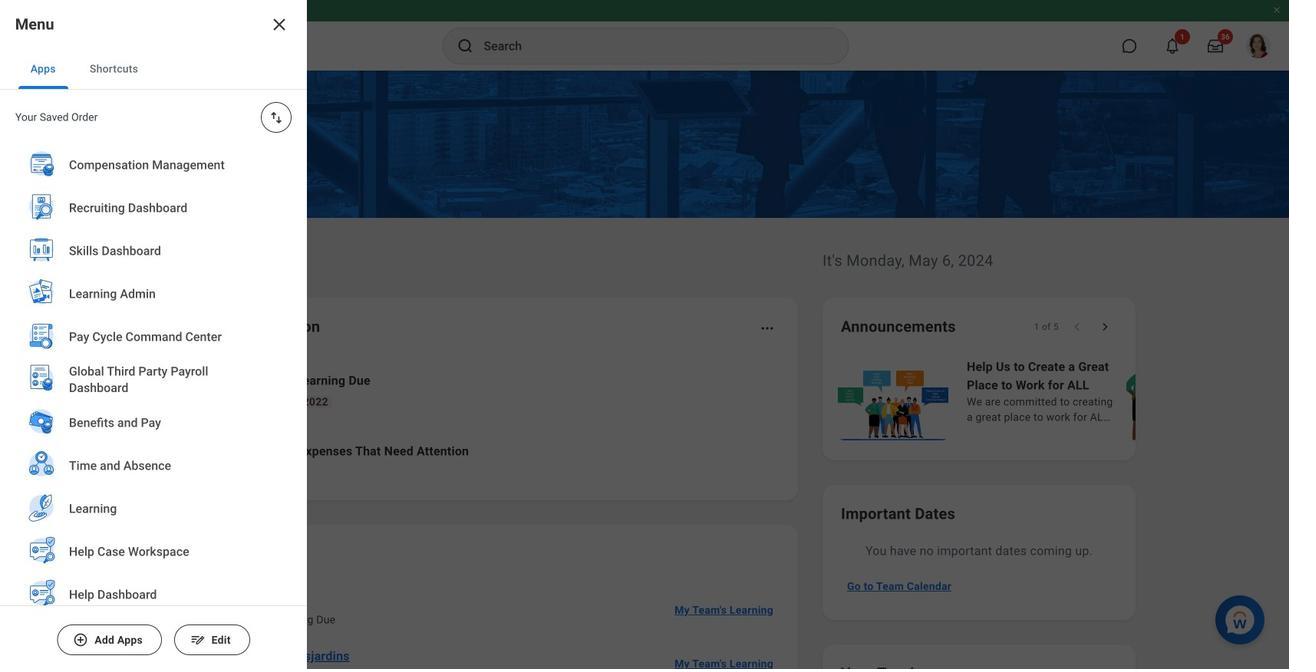 Task type: vqa. For each thing, say whether or not it's contained in the screenshot.
STATUS
yes



Task type: describe. For each thing, give the bounding box(es) containing it.
global navigation dialog
[[0, 0, 307, 669]]

chevron right small image
[[1098, 319, 1113, 335]]

x image
[[270, 15, 289, 34]]

profile logan mcneil element
[[1238, 29, 1281, 63]]

plus circle image
[[73, 633, 88, 648]]



Task type: locate. For each thing, give the bounding box(es) containing it.
text edit image
[[190, 633, 206, 648]]

close environment banner image
[[1273, 5, 1282, 15]]

list
[[835, 356, 1290, 442], [172, 359, 780, 482], [172, 583, 780, 669]]

search image
[[456, 37, 475, 55]]

tab list
[[0, 49, 307, 90]]

status
[[1035, 321, 1059, 333]]

inbox large image
[[1208, 38, 1224, 54]]

chevron left small image
[[1070, 319, 1086, 335]]

sort image
[[269, 110, 284, 125]]

book open image
[[194, 378, 217, 402]]

main content
[[0, 71, 1290, 669]]

notifications large image
[[1165, 38, 1181, 54]]

banner
[[0, 0, 1290, 71]]



